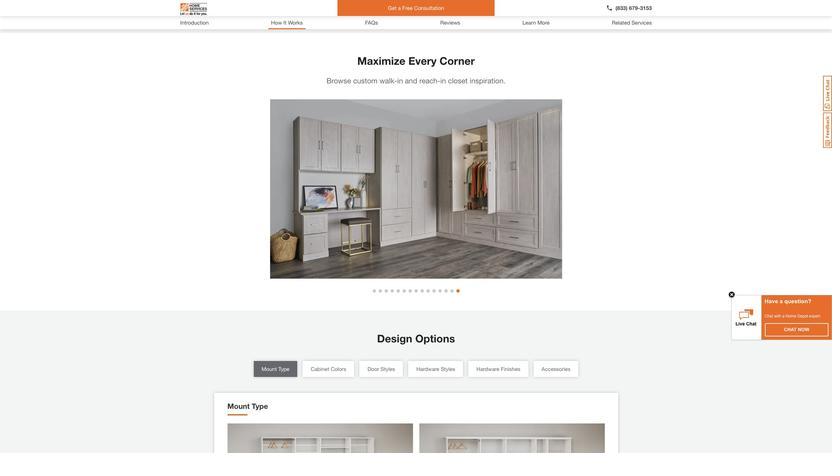 Task type: vqa. For each thing, say whether or not it's contained in the screenshot.
ft.
no



Task type: describe. For each thing, give the bounding box(es) containing it.
hardware styles button
[[409, 361, 463, 377]]

home
[[786, 314, 797, 319]]

reviews
[[440, 19, 460, 26]]

accessories
[[542, 366, 571, 372]]

design options
[[377, 332, 455, 345]]

cabinet colors
[[311, 366, 346, 372]]

accessories button
[[534, 361, 579, 377]]

chat now link
[[766, 324, 828, 336]]

(833) 679-3153 link
[[607, 4, 652, 12]]

more
[[538, 19, 550, 26]]

closet
[[448, 76, 468, 85]]

1 in from the left
[[397, 76, 403, 85]]

free
[[402, 5, 413, 11]]

inspiration.
[[470, 76, 506, 85]]

corner
[[440, 55, 475, 67]]

1 vertical spatial mount type
[[227, 402, 268, 411]]

introduction
[[180, 19, 209, 26]]

2 vertical spatial a
[[783, 314, 785, 319]]

chat
[[765, 314, 773, 319]]

cabinet colors button
[[303, 361, 354, 377]]

closet organization image
[[180, 0, 346, 17]]

infopod - mount type - image image
[[227, 424, 605, 453]]

learn
[[523, 19, 536, 26]]

gallery 6 desktop image
[[214, 99, 618, 279]]

a for free
[[398, 5, 401, 11]]

2 in from the left
[[441, 76, 446, 85]]

0 horizontal spatial type
[[252, 402, 268, 411]]

do it for you logo image
[[180, 0, 207, 18]]

chat
[[784, 327, 797, 332]]

hardware finishes button
[[469, 361, 529, 377]]

now
[[798, 327, 810, 332]]

related services
[[612, 19, 652, 26]]

walk-
[[380, 76, 397, 85]]

(833)
[[616, 5, 628, 11]]

get a free consultation
[[388, 5, 444, 11]]

mount inside button
[[262, 366, 277, 372]]

have a question?
[[765, 298, 812, 305]]

1 vertical spatial mount
[[227, 402, 250, 411]]

design
[[377, 332, 412, 345]]

works
[[288, 19, 303, 26]]

it
[[284, 19, 287, 26]]

browse
[[327, 76, 351, 85]]

door styles button
[[360, 361, 403, 377]]

get
[[388, 5, 397, 11]]

maximize every corner
[[357, 55, 475, 67]]

every
[[409, 55, 437, 67]]

feedback link image
[[823, 112, 832, 148]]

services
[[632, 19, 652, 26]]

chat now
[[784, 327, 810, 332]]

browse custom walk-in and reach-in closet inspiration.
[[327, 76, 506, 85]]

how
[[271, 19, 282, 26]]

have
[[765, 298, 779, 305]]



Task type: locate. For each thing, give the bounding box(es) containing it.
2 hardware from the left
[[477, 366, 500, 372]]

styles inside button
[[381, 366, 395, 372]]

in left 'and'
[[397, 76, 403, 85]]

finishes
[[501, 366, 521, 372]]

styles for door styles
[[381, 366, 395, 372]]

0 horizontal spatial styles
[[381, 366, 395, 372]]

faqs
[[365, 19, 378, 26]]

type
[[278, 366, 290, 372], [252, 402, 268, 411]]

0 vertical spatial a
[[398, 5, 401, 11]]

type inside button
[[278, 366, 290, 372]]

hardware left finishes
[[477, 366, 500, 372]]

cabinet
[[311, 366, 329, 372]]

get a free consultation button
[[338, 0, 495, 16]]

mount type inside button
[[262, 366, 290, 372]]

depot
[[798, 314, 808, 319]]

related
[[612, 19, 630, 26]]

3153
[[640, 5, 652, 11]]

0 horizontal spatial in
[[397, 76, 403, 85]]

mount type
[[262, 366, 290, 372], [227, 402, 268, 411]]

options
[[415, 332, 455, 345]]

and
[[405, 76, 418, 85]]

1 horizontal spatial styles
[[441, 366, 455, 372]]

1 horizontal spatial in
[[441, 76, 446, 85]]

1 horizontal spatial mount
[[262, 366, 277, 372]]

how it works
[[271, 19, 303, 26]]

a right have
[[780, 298, 783, 305]]

live chat image
[[823, 76, 832, 111]]

with
[[775, 314, 782, 319]]

1 vertical spatial a
[[780, 298, 783, 305]]

in left closet
[[441, 76, 446, 85]]

0 horizontal spatial mount
[[227, 402, 250, 411]]

maximize
[[357, 55, 406, 67]]

mount type button
[[254, 361, 298, 377]]

hardware styles
[[417, 366, 455, 372]]

679-
[[629, 5, 640, 11]]

hardware inside button
[[417, 366, 439, 372]]

a right get
[[398, 5, 401, 11]]

hardware for hardware styles
[[417, 366, 439, 372]]

custom
[[353, 76, 378, 85]]

colors
[[331, 366, 346, 372]]

0 vertical spatial mount
[[262, 366, 277, 372]]

2 styles from the left
[[441, 366, 455, 372]]

reach-
[[420, 76, 441, 85]]

1 horizontal spatial type
[[278, 366, 290, 372]]

styles right door
[[381, 366, 395, 372]]

styles inside button
[[441, 366, 455, 372]]

styles for hardware styles
[[441, 366, 455, 372]]

1 vertical spatial type
[[252, 402, 268, 411]]

1 styles from the left
[[381, 366, 395, 372]]

consultation
[[414, 5, 444, 11]]

door styles
[[368, 366, 395, 372]]

0 vertical spatial type
[[278, 366, 290, 372]]

0 vertical spatial mount type
[[262, 366, 290, 372]]

a right with
[[783, 314, 785, 319]]

a
[[398, 5, 401, 11], [780, 298, 783, 305], [783, 314, 785, 319]]

mount
[[262, 366, 277, 372], [227, 402, 250, 411]]

hardware finishes
[[477, 366, 521, 372]]

learn more
[[523, 19, 550, 26]]

styles down options
[[441, 366, 455, 372]]

door
[[368, 366, 379, 372]]

hardware down options
[[417, 366, 439, 372]]

hardware
[[417, 366, 439, 372], [477, 366, 500, 372]]

hardware for hardware finishes
[[477, 366, 500, 372]]

a inside 'button'
[[398, 5, 401, 11]]

0 horizontal spatial hardware
[[417, 366, 439, 372]]

in
[[397, 76, 403, 85], [441, 76, 446, 85]]

styles
[[381, 366, 395, 372], [441, 366, 455, 372]]

question?
[[785, 298, 812, 305]]

1 horizontal spatial hardware
[[477, 366, 500, 372]]

hardware inside button
[[477, 366, 500, 372]]

1 hardware from the left
[[417, 366, 439, 372]]

chat with a home depot expert.
[[765, 314, 822, 319]]

expert.
[[810, 314, 822, 319]]

a for question?
[[780, 298, 783, 305]]

(833) 679-3153
[[616, 5, 652, 11]]



